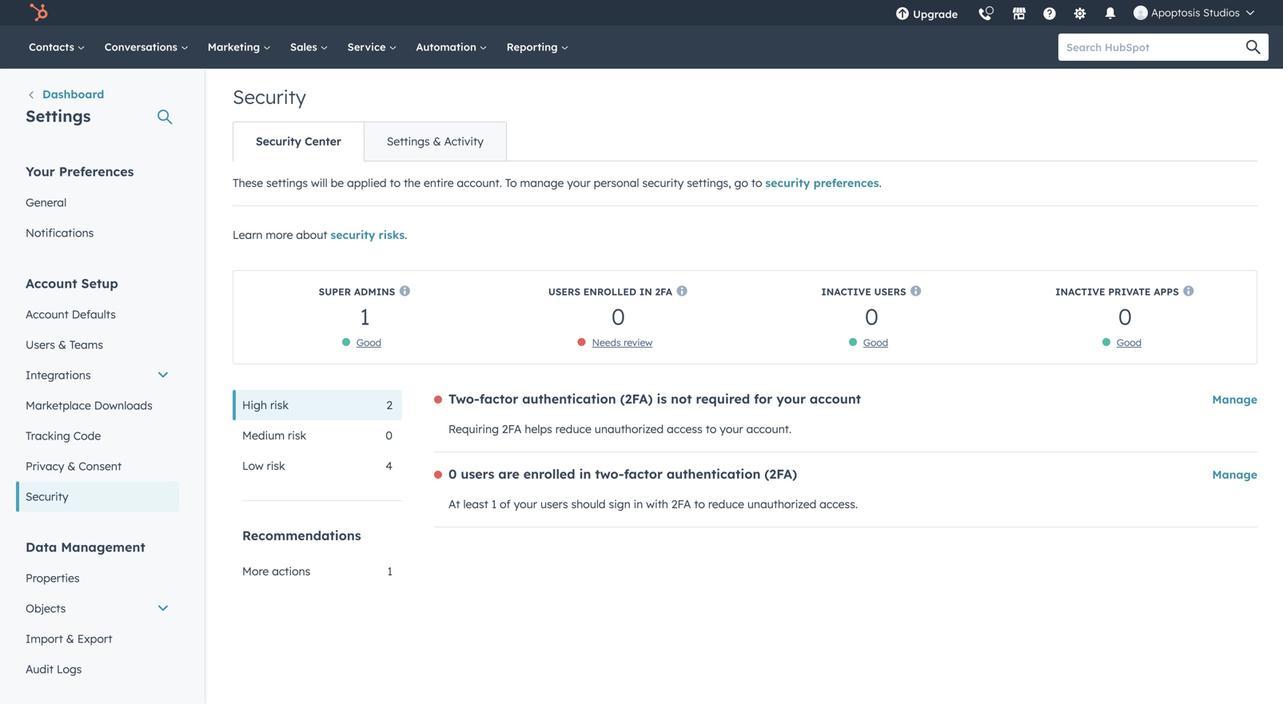 Task type: vqa. For each thing, say whether or not it's contained in the screenshot.
topmost risk
yes



Task type: locate. For each thing, give the bounding box(es) containing it.
settings up the
[[387, 134, 430, 148]]

good button
[[357, 337, 382, 349], [864, 337, 889, 349], [1117, 337, 1142, 349]]

your
[[567, 176, 591, 190], [777, 391, 806, 407], [720, 422, 744, 436], [514, 497, 537, 511]]

1 vertical spatial settings
[[387, 134, 430, 148]]

dashboard
[[42, 87, 104, 101]]

1 horizontal spatial 1
[[388, 565, 393, 579]]

inactive for inactive private apps
[[1056, 286, 1106, 298]]

1 vertical spatial authentication
[[667, 466, 761, 482]]

1 vertical spatial security
[[256, 134, 301, 148]]

security left settings,
[[643, 176, 684, 190]]

users
[[461, 466, 495, 482], [541, 497, 568, 511]]

to right access at the right bottom
[[706, 422, 717, 436]]

reporting link
[[497, 26, 579, 69]]

1 vertical spatial 1
[[492, 497, 497, 511]]

1
[[360, 303, 370, 331], [492, 497, 497, 511], [388, 565, 393, 579]]

0
[[612, 303, 625, 331], [865, 303, 879, 331], [1119, 303, 1132, 331], [386, 429, 393, 443], [449, 466, 457, 482]]

security down privacy at bottom left
[[26, 490, 68, 504]]

service link
[[338, 26, 407, 69]]

2 horizontal spatial users
[[874, 286, 907, 298]]

(2fa) down for
[[765, 466, 798, 482]]

these
[[233, 176, 263, 190]]

good down private
[[1117, 337, 1142, 349]]

enrolled right are
[[524, 466, 576, 482]]

good button for admins
[[357, 337, 382, 349]]

security right go
[[766, 176, 810, 190]]

Search HubSpot search field
[[1059, 34, 1255, 61]]

helps
[[525, 422, 553, 436]]

account setup element
[[16, 275, 179, 512]]

to right the with at the bottom of the page
[[694, 497, 705, 511]]

search image
[[1247, 40, 1261, 54]]

0 horizontal spatial 1
[[360, 303, 370, 331]]

0 horizontal spatial .
[[405, 228, 407, 242]]

menu containing apoptosis studios
[[886, 0, 1264, 32]]

needs
[[592, 337, 621, 349]]

settings down dashboard link
[[26, 106, 91, 126]]

users up the 'least' at the left
[[461, 466, 495, 482]]

& left teams
[[58, 338, 66, 352]]

your down the required
[[720, 422, 744, 436]]

data
[[26, 539, 57, 555]]

reduce right the with at the bottom of the page
[[708, 497, 745, 511]]

2 vertical spatial 1
[[388, 565, 393, 579]]

security up settings
[[256, 134, 301, 148]]

1 vertical spatial manage button
[[1213, 465, 1258, 485]]

with
[[646, 497, 669, 511]]

in up review at the top of the page
[[640, 286, 652, 298]]

reduce right 'helps'
[[556, 422, 592, 436]]

0 down "inactive users"
[[865, 303, 879, 331]]

account defaults link
[[16, 299, 179, 330]]

notifications image
[[1104, 7, 1118, 22]]

1 horizontal spatial account.
[[747, 422, 792, 436]]

1 good button from the left
[[357, 337, 382, 349]]

least
[[463, 497, 489, 511]]

0 up the 4
[[386, 429, 393, 443]]

required
[[696, 391, 750, 407]]

2 vertical spatial security
[[26, 490, 68, 504]]

1 horizontal spatial settings
[[387, 134, 430, 148]]

requiring 2fa helps reduce unauthorized access to your account.
[[449, 422, 792, 436]]

reduce
[[556, 422, 592, 436], [708, 497, 745, 511]]

0 vertical spatial .
[[879, 176, 882, 190]]

2 horizontal spatial good button
[[1117, 337, 1142, 349]]

good button down the admins
[[357, 337, 382, 349]]

1 vertical spatial account
[[26, 307, 69, 321]]

0 horizontal spatial unauthorized
[[595, 422, 664, 436]]

authentication
[[522, 391, 616, 407], [667, 466, 761, 482]]

2 good from the left
[[864, 337, 889, 349]]

in right sign
[[634, 497, 643, 511]]

0 horizontal spatial good button
[[357, 337, 382, 349]]

2 manage from the top
[[1213, 468, 1258, 482]]

good button down "inactive users"
[[864, 337, 889, 349]]

1 manage button from the top
[[1213, 390, 1258, 409]]

account for account setup
[[26, 275, 77, 291]]

in left two- at the left bottom of page
[[579, 466, 591, 482]]

access.
[[820, 497, 858, 511]]

management
[[61, 539, 145, 555]]

1 vertical spatial users
[[541, 497, 568, 511]]

security left risks
[[331, 228, 375, 242]]

2 horizontal spatial security
[[766, 176, 810, 190]]

1 horizontal spatial good
[[864, 337, 889, 349]]

0 vertical spatial account.
[[457, 176, 502, 190]]

0 vertical spatial 1
[[360, 303, 370, 331]]

users enrolled in 2fa
[[549, 286, 673, 298]]

your right the of
[[514, 497, 537, 511]]

0 vertical spatial risk
[[270, 398, 289, 412]]

account for account defaults
[[26, 307, 69, 321]]

account up account defaults
[[26, 275, 77, 291]]

more
[[266, 228, 293, 242]]

2 manage button from the top
[[1213, 465, 1258, 485]]

4
[[386, 459, 393, 473]]

1 horizontal spatial reduce
[[708, 497, 745, 511]]

1 horizontal spatial factor
[[624, 466, 663, 482]]

notifications button
[[1097, 0, 1125, 26]]

3 good from the left
[[1117, 337, 1142, 349]]

help image
[[1043, 7, 1057, 22]]

1 horizontal spatial unauthorized
[[748, 497, 817, 511]]

settings for settings
[[26, 106, 91, 126]]

users for users enrolled in 2fa
[[549, 286, 581, 298]]

two-factor authentication (2fa) is not required for your account
[[449, 391, 861, 407]]

0 down private
[[1119, 303, 1132, 331]]

risk for low risk
[[267, 459, 285, 473]]

good button for users
[[864, 337, 889, 349]]

0 horizontal spatial account.
[[457, 176, 502, 190]]

tara schultz image
[[1134, 6, 1149, 20]]

factor up the at least 1 of your users should sign in with 2fa to reduce unauthorized access.
[[624, 466, 663, 482]]

privacy & consent
[[26, 459, 122, 473]]

2fa
[[655, 286, 673, 298], [502, 422, 522, 436], [672, 497, 691, 511]]

manage for two-factor authentication (2fa) is not required for your account
[[1213, 393, 1258, 407]]

0 horizontal spatial users
[[461, 466, 495, 482]]

in
[[640, 286, 652, 298], [579, 466, 591, 482], [634, 497, 643, 511]]

users inside account setup element
[[26, 338, 55, 352]]

account. down for
[[747, 422, 792, 436]]

marketing link
[[198, 26, 281, 69]]

the
[[404, 176, 421, 190]]

good button for private
[[1117, 337, 1142, 349]]

requiring
[[449, 422, 499, 436]]

hubspot image
[[29, 3, 48, 22]]

review
[[624, 337, 653, 349]]

to
[[390, 176, 401, 190], [752, 176, 763, 190], [706, 422, 717, 436], [694, 497, 705, 511]]

conversations link
[[95, 26, 198, 69]]

2 account from the top
[[26, 307, 69, 321]]

inactive
[[822, 286, 872, 298], [1056, 286, 1106, 298]]

reporting
[[507, 40, 561, 54]]

0 horizontal spatial reduce
[[556, 422, 592, 436]]

tracking
[[26, 429, 70, 443]]

logs
[[57, 663, 82, 677]]

unauthorized
[[595, 422, 664, 436], [748, 497, 817, 511]]

automation link
[[407, 26, 497, 69]]

super
[[319, 286, 351, 298]]

general
[[26, 196, 67, 210]]

account.
[[457, 176, 502, 190], [747, 422, 792, 436]]

1 vertical spatial account.
[[747, 422, 792, 436]]

& for users
[[58, 338, 66, 352]]

account
[[26, 275, 77, 291], [26, 307, 69, 321]]

0 vertical spatial manage button
[[1213, 390, 1258, 409]]

0 horizontal spatial settings
[[26, 106, 91, 126]]

settings inside navigation
[[387, 134, 430, 148]]

settings & activity link
[[364, 122, 506, 161]]

downloads
[[94, 399, 153, 413]]

risk right medium
[[288, 429, 306, 443]]

to right go
[[752, 176, 763, 190]]

users left should
[[541, 497, 568, 511]]

learn
[[233, 228, 263, 242]]

risk
[[270, 398, 289, 412], [288, 429, 306, 443], [267, 459, 285, 473]]

2 horizontal spatial good
[[1117, 337, 1142, 349]]

authentication up 'helps'
[[522, 391, 616, 407]]

0 horizontal spatial authentication
[[522, 391, 616, 407]]

is
[[657, 391, 667, 407]]

good down the admins
[[357, 337, 382, 349]]

& inside navigation
[[433, 134, 441, 148]]

inactive for inactive users
[[822, 286, 872, 298]]

security
[[643, 176, 684, 190], [766, 176, 810, 190], [331, 228, 375, 242]]

& inside data management element
[[66, 632, 74, 646]]

1 horizontal spatial users
[[549, 286, 581, 298]]

1 vertical spatial manage
[[1213, 468, 1258, 482]]

1 vertical spatial risk
[[288, 429, 306, 443]]

1 good from the left
[[357, 337, 382, 349]]

1 horizontal spatial authentication
[[667, 466, 761, 482]]

your right for
[[777, 391, 806, 407]]

& right privacy at bottom left
[[67, 459, 75, 473]]

1 vertical spatial 2fa
[[502, 422, 522, 436]]

0 horizontal spatial factor
[[480, 391, 518, 407]]

learn more about security risks .
[[233, 228, 407, 242]]

import & export
[[26, 632, 112, 646]]

navigation
[[233, 122, 507, 162]]

defaults
[[72, 307, 116, 321]]

0 horizontal spatial inactive
[[822, 286, 872, 298]]

setup
[[81, 275, 118, 291]]

0 vertical spatial reduce
[[556, 422, 592, 436]]

1 horizontal spatial users
[[541, 497, 568, 511]]

0 vertical spatial manage
[[1213, 393, 1258, 407]]

0 vertical spatial enrolled
[[584, 286, 637, 298]]

enrolled up needs
[[584, 286, 637, 298]]

0 vertical spatial settings
[[26, 106, 91, 126]]

security link
[[16, 482, 179, 512]]

good down "inactive users"
[[864, 337, 889, 349]]

marketing
[[208, 40, 263, 54]]

security
[[233, 85, 306, 109], [256, 134, 301, 148], [26, 490, 68, 504]]

1 horizontal spatial inactive
[[1056, 286, 1106, 298]]

account up users & teams on the top
[[26, 307, 69, 321]]

0 vertical spatial (2fa)
[[620, 391, 653, 407]]

1 horizontal spatial good button
[[864, 337, 889, 349]]

2 vertical spatial in
[[634, 497, 643, 511]]

1 account from the top
[[26, 275, 77, 291]]

& left activity
[[433, 134, 441, 148]]

unauthorized left access.
[[748, 497, 817, 511]]

your preferences
[[26, 164, 134, 180]]

1 horizontal spatial (2fa)
[[765, 466, 798, 482]]

2
[[387, 398, 393, 412]]

unauthorized down the two-factor authentication (2fa) is not required for your account
[[595, 422, 664, 436]]

2 inactive from the left
[[1056, 286, 1106, 298]]

0 down "users enrolled in 2fa"
[[612, 303, 625, 331]]

factor up requiring
[[480, 391, 518, 407]]

risk right low
[[267, 459, 285, 473]]

1 vertical spatial (2fa)
[[765, 466, 798, 482]]

2 vertical spatial risk
[[267, 459, 285, 473]]

settings,
[[687, 176, 732, 190]]

security up security center
[[233, 85, 306, 109]]

good button down private
[[1117, 337, 1142, 349]]

users for users & teams
[[26, 338, 55, 352]]

manage
[[520, 176, 564, 190]]

0 vertical spatial account
[[26, 275, 77, 291]]

1 inactive from the left
[[822, 286, 872, 298]]

marketplaces image
[[1013, 7, 1027, 22]]

2 good button from the left
[[864, 337, 889, 349]]

1 vertical spatial reduce
[[708, 497, 745, 511]]

1 manage from the top
[[1213, 393, 1258, 407]]

apps
[[1154, 286, 1179, 298]]

1 horizontal spatial enrolled
[[584, 286, 637, 298]]

0 vertical spatial 2fa
[[655, 286, 673, 298]]

settings for settings & activity
[[387, 134, 430, 148]]

3 good button from the left
[[1117, 337, 1142, 349]]

& left export at the bottom left
[[66, 632, 74, 646]]

risk right high
[[270, 398, 289, 412]]

1 vertical spatial enrolled
[[524, 466, 576, 482]]

hubspot link
[[19, 3, 60, 22]]

authentication down access at the right bottom
[[667, 466, 761, 482]]

preferences
[[59, 164, 134, 180]]

apoptosis studios button
[[1125, 0, 1264, 26]]

security inside navigation
[[256, 134, 301, 148]]

menu
[[886, 0, 1264, 32]]

0 vertical spatial authentication
[[522, 391, 616, 407]]

0 horizontal spatial good
[[357, 337, 382, 349]]

account inside the account defaults link
[[26, 307, 69, 321]]

0 horizontal spatial users
[[26, 338, 55, 352]]

account. left to on the left
[[457, 176, 502, 190]]

(2fa) left is
[[620, 391, 653, 407]]



Task type: describe. For each thing, give the bounding box(es) containing it.
good for users
[[864, 337, 889, 349]]

conversations
[[105, 40, 181, 54]]

audit logs
[[26, 663, 82, 677]]

0 vertical spatial factor
[[480, 391, 518, 407]]

0 for private
[[1119, 303, 1132, 331]]

good for admins
[[357, 337, 382, 349]]

0 for users
[[865, 303, 879, 331]]

to
[[505, 176, 517, 190]]

are
[[499, 466, 520, 482]]

more actions
[[242, 565, 311, 579]]

2 vertical spatial 2fa
[[672, 497, 691, 511]]

private
[[1109, 286, 1151, 298]]

notifications link
[[16, 218, 179, 248]]

not
[[671, 391, 692, 407]]

0 vertical spatial in
[[640, 286, 652, 298]]

dashboard link
[[26, 86, 104, 105]]

automation
[[416, 40, 480, 54]]

0 horizontal spatial enrolled
[[524, 466, 576, 482]]

low
[[242, 459, 264, 473]]

manage for 0 users are enrolled in two-factor authentication (2fa)
[[1213, 468, 1258, 482]]

manage button for 0 users are enrolled in two-factor authentication (2fa)
[[1213, 465, 1258, 485]]

of
[[500, 497, 511, 511]]

preferences
[[814, 176, 879, 190]]

general link
[[16, 188, 179, 218]]

users & teams
[[26, 338, 103, 352]]

objects button
[[16, 594, 179, 624]]

service
[[348, 40, 389, 54]]

2 horizontal spatial 1
[[492, 497, 497, 511]]

security inside "link"
[[26, 490, 68, 504]]

inactive users
[[822, 286, 907, 298]]

account. for entire
[[457, 176, 502, 190]]

privacy & consent link
[[16, 451, 179, 482]]

import
[[26, 632, 63, 646]]

risk for medium risk
[[288, 429, 306, 443]]

settings link
[[1064, 0, 1097, 26]]

sales
[[290, 40, 320, 54]]

needs review
[[592, 337, 653, 349]]

your preferences element
[[16, 163, 179, 248]]

0 up at
[[449, 466, 457, 482]]

apoptosis studios
[[1152, 6, 1240, 19]]

settings & activity
[[387, 134, 484, 148]]

account defaults
[[26, 307, 116, 321]]

& for import
[[66, 632, 74, 646]]

tracking code link
[[16, 421, 179, 451]]

admins
[[354, 286, 395, 298]]

your right "manage"
[[567, 176, 591, 190]]

account setup
[[26, 275, 118, 291]]

settings image
[[1073, 7, 1088, 22]]

0 vertical spatial unauthorized
[[595, 422, 664, 436]]

manage button for two-factor authentication (2fa) is not required for your account
[[1213, 390, 1258, 409]]

low risk
[[242, 459, 285, 473]]

properties
[[26, 571, 80, 585]]

calling icon button
[[972, 2, 999, 25]]

marketplace downloads link
[[16, 391, 179, 421]]

sales link
[[281, 26, 338, 69]]

0 vertical spatial security
[[233, 85, 306, 109]]

consent
[[79, 459, 122, 473]]

should
[[571, 497, 606, 511]]

entire
[[424, 176, 454, 190]]

personal
[[594, 176, 639, 190]]

integrations
[[26, 368, 91, 382]]

audit
[[26, 663, 54, 677]]

0 horizontal spatial security
[[331, 228, 375, 242]]

teams
[[69, 338, 103, 352]]

these settings will be applied to the entire account. to manage your personal security settings, go to security preferences .
[[233, 176, 882, 190]]

integrations button
[[16, 360, 179, 391]]

notifications
[[26, 226, 94, 240]]

tracking code
[[26, 429, 101, 443]]

risk for high risk
[[270, 398, 289, 412]]

& for privacy
[[67, 459, 75, 473]]

super admins
[[319, 286, 395, 298]]

your
[[26, 164, 55, 180]]

settings
[[266, 176, 308, 190]]

& for settings
[[433, 134, 441, 148]]

marketplaces button
[[1003, 0, 1037, 26]]

objects
[[26, 602, 66, 616]]

audit logs link
[[16, 655, 179, 685]]

apoptosis
[[1152, 6, 1201, 19]]

center
[[305, 134, 341, 148]]

medium risk
[[242, 429, 306, 443]]

recommendations
[[242, 528, 361, 544]]

0 vertical spatial users
[[461, 466, 495, 482]]

navigation containing security center
[[233, 122, 507, 162]]

users & teams link
[[16, 330, 179, 360]]

security preferences link
[[766, 176, 879, 190]]

marketplace downloads
[[26, 399, 153, 413]]

security center
[[256, 134, 341, 148]]

sign
[[609, 497, 631, 511]]

account. for your
[[747, 422, 792, 436]]

1 vertical spatial .
[[405, 228, 407, 242]]

studios
[[1204, 6, 1240, 19]]

access
[[667, 422, 703, 436]]

upgrade
[[913, 8, 958, 21]]

1 vertical spatial unauthorized
[[748, 497, 817, 511]]

calling icon image
[[978, 8, 993, 22]]

for
[[754, 391, 773, 407]]

needs review button
[[592, 337, 653, 349]]

1 vertical spatial factor
[[624, 466, 663, 482]]

privacy
[[26, 459, 64, 473]]

two-
[[449, 391, 480, 407]]

high risk
[[242, 398, 289, 412]]

good for private
[[1117, 337, 1142, 349]]

data management element
[[16, 539, 179, 685]]

code
[[73, 429, 101, 443]]

1 horizontal spatial .
[[879, 176, 882, 190]]

about
[[296, 228, 328, 242]]

1 horizontal spatial security
[[643, 176, 684, 190]]

upgrade image
[[896, 7, 910, 22]]

0 for enrolled
[[612, 303, 625, 331]]

to left the
[[390, 176, 401, 190]]

export
[[77, 632, 112, 646]]

at
[[449, 497, 460, 511]]

0 horizontal spatial (2fa)
[[620, 391, 653, 407]]

1 vertical spatial in
[[579, 466, 591, 482]]

contacts
[[29, 40, 77, 54]]



